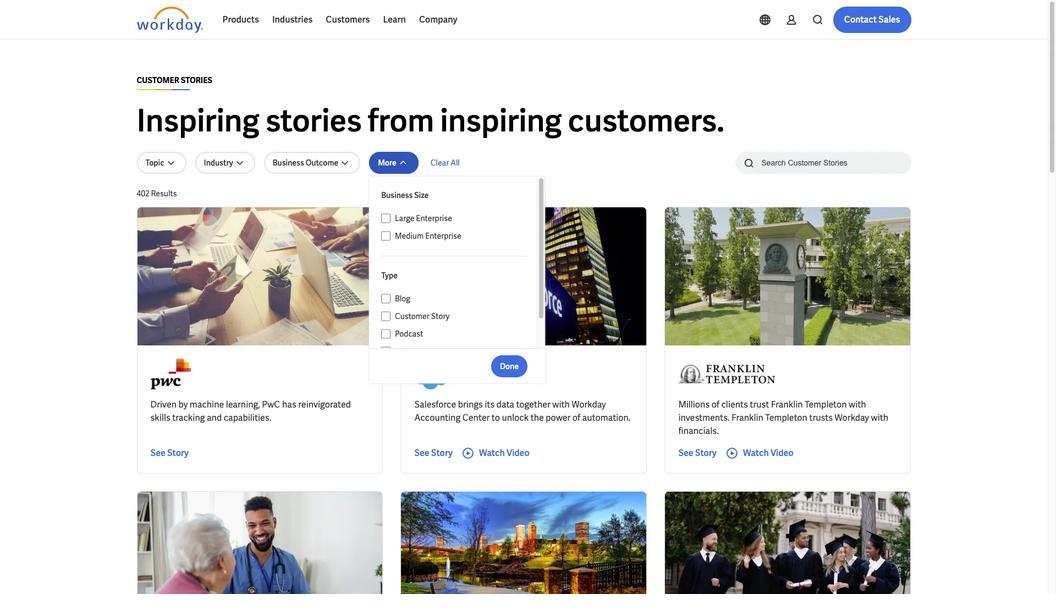 Task type: locate. For each thing, give the bounding box(es) containing it.
video for salesforce brings its data together with workday accounting center to unlock the power of automation.
[[507, 448, 530, 459]]

investments.
[[679, 412, 730, 424]]

1 horizontal spatial of
[[712, 399, 720, 411]]

1 horizontal spatial see
[[415, 448, 430, 459]]

done button
[[492, 355, 528, 377]]

None checkbox
[[382, 214, 391, 223], [382, 231, 391, 241], [382, 329, 391, 339], [382, 214, 391, 223], [382, 231, 391, 241], [382, 329, 391, 339]]

story
[[431, 312, 450, 321], [167, 448, 189, 459], [431, 448, 453, 459], [696, 448, 717, 459]]

3 see story from the left
[[679, 448, 717, 459]]

business for business outcome
[[273, 158, 304, 168]]

capabilities.
[[224, 412, 272, 424]]

0 horizontal spatial workday
[[572, 399, 607, 411]]

watch video link
[[462, 447, 530, 460], [726, 447, 794, 460]]

story for first see story link
[[167, 448, 189, 459]]

watch for center
[[479, 448, 505, 459]]

more button
[[369, 152, 419, 174]]

see
[[151, 448, 166, 459], [415, 448, 430, 459], [679, 448, 694, 459]]

0 vertical spatial business
[[273, 158, 304, 168]]

0 horizontal spatial business
[[273, 158, 304, 168]]

402 results
[[137, 189, 177, 199]]

video
[[395, 347, 415, 357], [507, 448, 530, 459], [771, 448, 794, 459]]

brings
[[458, 399, 483, 411]]

pricewaterhousecoopers global licensing services corporation (pwc) image
[[151, 359, 191, 390]]

customer
[[137, 75, 179, 85]]

0 horizontal spatial of
[[573, 412, 581, 424]]

watch video link down 'to'
[[462, 447, 530, 460]]

medium enterprise link
[[391, 230, 527, 243]]

industry
[[204, 158, 233, 168]]

industries
[[272, 14, 313, 25]]

watch down millions of clients trust franklin templeton with investments. franklin templeton trusts workday with financials.
[[744, 448, 769, 459]]

watch down 'to'
[[479, 448, 505, 459]]

1 vertical spatial franklin
[[732, 412, 764, 424]]

1 horizontal spatial workday
[[835, 412, 870, 424]]

story down the blog link
[[431, 312, 450, 321]]

watch video down 'to'
[[479, 448, 530, 459]]

see down the "skills"
[[151, 448, 166, 459]]

workday up automation.
[[572, 399, 607, 411]]

franklin
[[772, 399, 803, 411], [732, 412, 764, 424]]

its
[[485, 399, 495, 411]]

1 vertical spatial enterprise
[[426, 231, 462, 241]]

0 horizontal spatial watch
[[479, 448, 505, 459]]

of
[[712, 399, 720, 411], [573, 412, 581, 424]]

with
[[553, 399, 570, 411], [849, 399, 867, 411], [872, 412, 889, 424]]

tracking
[[172, 412, 205, 424]]

by
[[179, 399, 188, 411]]

0 vertical spatial workday
[[572, 399, 607, 411]]

1 vertical spatial workday
[[835, 412, 870, 424]]

watch video link for center
[[462, 447, 530, 460]]

see story
[[151, 448, 189, 459], [415, 448, 453, 459], [679, 448, 717, 459]]

0 horizontal spatial see story link
[[151, 447, 189, 460]]

salesforce brings its data together with workday accounting center to unlock the power of automation.
[[415, 399, 631, 424]]

story for see story link for salesforce brings its data together with workday accounting center to unlock the power of automation.
[[431, 448, 453, 459]]

templeton up trusts
[[805, 399, 848, 411]]

story for millions of clients trust franklin templeton with investments. franklin templeton trusts workday with financials.'s see story link
[[696, 448, 717, 459]]

industry button
[[195, 152, 255, 174]]

size
[[415, 190, 429, 200]]

business inside button
[[273, 158, 304, 168]]

done
[[500, 361, 519, 371]]

workday
[[572, 399, 607, 411], [835, 412, 870, 424]]

0 horizontal spatial watch video
[[479, 448, 530, 459]]

business
[[273, 158, 304, 168], [382, 190, 413, 200]]

1 watch video from the left
[[479, 448, 530, 459]]

see down accounting
[[415, 448, 430, 459]]

franklin right trust
[[772, 399, 803, 411]]

0 vertical spatial of
[[712, 399, 720, 411]]

large
[[395, 214, 415, 223]]

1 watch from the left
[[479, 448, 505, 459]]

story down accounting
[[431, 448, 453, 459]]

see story link down the "skills"
[[151, 447, 189, 460]]

2 see from the left
[[415, 448, 430, 459]]

2 watch video from the left
[[744, 448, 794, 459]]

business left the outcome
[[273, 158, 304, 168]]

0 horizontal spatial see story
[[151, 448, 189, 459]]

2 horizontal spatial video
[[771, 448, 794, 459]]

1 horizontal spatial see story link
[[415, 447, 453, 460]]

contact
[[845, 14, 878, 25]]

enterprise up medium enterprise on the left
[[416, 214, 452, 223]]

1 horizontal spatial with
[[849, 399, 867, 411]]

watch
[[479, 448, 505, 459], [744, 448, 769, 459]]

financials.
[[679, 426, 719, 437]]

story down the "financials." on the right bottom of the page
[[696, 448, 717, 459]]

type
[[382, 271, 398, 281]]

workday right trusts
[[835, 412, 870, 424]]

2 horizontal spatial with
[[872, 412, 889, 424]]

video down podcast
[[395, 347, 415, 357]]

2 see story from the left
[[415, 448, 453, 459]]

millions of clients trust franklin templeton with investments. franklin templeton trusts workday with financials.
[[679, 399, 889, 437]]

2 horizontal spatial see
[[679, 448, 694, 459]]

franklin down trust
[[732, 412, 764, 424]]

see story link down the "financials." on the right bottom of the page
[[679, 447, 717, 460]]

0 horizontal spatial franklin
[[732, 412, 764, 424]]

watch video
[[479, 448, 530, 459], [744, 448, 794, 459]]

automation.
[[583, 412, 631, 424]]

1 horizontal spatial watch video
[[744, 448, 794, 459]]

stories
[[181, 75, 212, 85]]

0 vertical spatial franklin
[[772, 399, 803, 411]]

1 vertical spatial of
[[573, 412, 581, 424]]

of right power
[[573, 412, 581, 424]]

salesforce.com image
[[415, 359, 459, 390]]

None checkbox
[[382, 294, 391, 304], [382, 312, 391, 321], [382, 347, 391, 357], [382, 294, 391, 304], [382, 312, 391, 321], [382, 347, 391, 357]]

0 horizontal spatial see
[[151, 448, 166, 459]]

stories
[[266, 101, 362, 141]]

business up large
[[382, 190, 413, 200]]

driven
[[151, 399, 177, 411]]

2 see story link from the left
[[415, 447, 453, 460]]

1 horizontal spatial business
[[382, 190, 413, 200]]

story down tracking
[[167, 448, 189, 459]]

see story link down accounting
[[415, 447, 453, 460]]

learn
[[383, 14, 406, 25]]

pwc
[[262, 399, 280, 411]]

customers
[[326, 14, 370, 25]]

enterprise inside medium enterprise link
[[426, 231, 462, 241]]

1 watch video link from the left
[[462, 447, 530, 460]]

podcast link
[[391, 328, 527, 341]]

3 see from the left
[[679, 448, 694, 459]]

watch video link down millions of clients trust franklin templeton with investments. franklin templeton trusts workday with financials.
[[726, 447, 794, 460]]

watch video link for franklin
[[726, 447, 794, 460]]

1 horizontal spatial video
[[507, 448, 530, 459]]

sales
[[879, 14, 901, 25]]

see for millions of clients trust franklin templeton with investments. franklin templeton trusts workday with financials.
[[679, 448, 694, 459]]

see story down accounting
[[415, 448, 453, 459]]

driven by machine learning, pwc has reinvigorated skills tracking and capabilities.
[[151, 399, 351, 424]]

business for business size
[[382, 190, 413, 200]]

templeton
[[805, 399, 848, 411], [766, 412, 808, 424]]

see story down the "financials." on the right bottom of the page
[[679, 448, 717, 459]]

2 horizontal spatial see story
[[679, 448, 717, 459]]

with inside salesforce brings its data together with workday accounting center to unlock the power of automation.
[[553, 399, 570, 411]]

1 vertical spatial business
[[382, 190, 413, 200]]

blog
[[395, 294, 411, 304]]

2 horizontal spatial see story link
[[679, 447, 717, 460]]

1 see story link from the left
[[151, 447, 189, 460]]

enterprise down large enterprise link
[[426, 231, 462, 241]]

2 watch from the left
[[744, 448, 769, 459]]

0 horizontal spatial watch video link
[[462, 447, 530, 460]]

enterprise inside large enterprise link
[[416, 214, 452, 223]]

see story link
[[151, 447, 189, 460], [415, 447, 453, 460], [679, 447, 717, 460]]

see story down the "skills"
[[151, 448, 189, 459]]

enterprise
[[416, 214, 452, 223], [426, 231, 462, 241]]

go to the homepage image
[[137, 7, 203, 33]]

video link
[[391, 345, 527, 358]]

see down the "financials." on the right bottom of the page
[[679, 448, 694, 459]]

1 horizontal spatial watch video link
[[726, 447, 794, 460]]

templeton down trust
[[766, 412, 808, 424]]

2 watch video link from the left
[[726, 447, 794, 460]]

blog link
[[391, 292, 527, 306]]

video down unlock
[[507, 448, 530, 459]]

3 see story link from the left
[[679, 447, 717, 460]]

watch video down millions of clients trust franklin templeton with investments. franklin templeton trusts workday with financials.
[[744, 448, 794, 459]]

0 vertical spatial enterprise
[[416, 214, 452, 223]]

clear
[[431, 158, 449, 168]]

video down millions of clients trust franklin templeton with investments. franklin templeton trusts workday with financials.
[[771, 448, 794, 459]]

0 horizontal spatial with
[[553, 399, 570, 411]]

see story link for salesforce brings its data together with workday accounting center to unlock the power of automation.
[[415, 447, 453, 460]]

1 horizontal spatial watch
[[744, 448, 769, 459]]

1 horizontal spatial see story
[[415, 448, 453, 459]]

of up investments.
[[712, 399, 720, 411]]



Task type: describe. For each thing, give the bounding box(es) containing it.
customer story link
[[391, 310, 527, 323]]

customers.
[[568, 101, 725, 141]]

to
[[492, 412, 500, 424]]

1 see from the left
[[151, 448, 166, 459]]

customer stories
[[137, 75, 212, 85]]

contact sales
[[845, 14, 901, 25]]

topic button
[[137, 152, 186, 174]]

Search Customer Stories text field
[[755, 153, 890, 172]]

all
[[451, 158, 460, 168]]

data
[[497, 399, 515, 411]]

inspiring
[[137, 101, 260, 141]]

workday inside salesforce brings its data together with workday accounting center to unlock the power of automation.
[[572, 399, 607, 411]]

clear all button
[[428, 152, 463, 174]]

machine
[[190, 399, 224, 411]]

outcome
[[306, 158, 339, 168]]

of inside millions of clients trust franklin templeton with investments. franklin templeton trusts workday with financials.
[[712, 399, 720, 411]]

workday inside millions of clients trust franklin templeton with investments. franklin templeton trusts workday with financials.
[[835, 412, 870, 424]]

business size
[[382, 190, 429, 200]]

contact sales link
[[834, 7, 912, 33]]

customer
[[395, 312, 430, 321]]

business outcome
[[273, 158, 339, 168]]

has
[[282, 399, 297, 411]]

the
[[531, 412, 544, 424]]

topic
[[146, 158, 164, 168]]

medium
[[395, 231, 424, 241]]

results
[[151, 189, 177, 199]]

watch video for to
[[479, 448, 530, 459]]

podcast
[[395, 329, 424, 339]]

and
[[207, 412, 222, 424]]

of inside salesforce brings its data together with workday accounting center to unlock the power of automation.
[[573, 412, 581, 424]]

video for millions of clients trust franklin templeton with investments. franklin templeton trusts workday with financials.
[[771, 448, 794, 459]]

see for salesforce brings its data together with workday accounting center to unlock the power of automation.
[[415, 448, 430, 459]]

clear all
[[431, 158, 460, 168]]

center
[[463, 412, 490, 424]]

together
[[517, 399, 551, 411]]

0 horizontal spatial video
[[395, 347, 415, 357]]

learning,
[[226, 399, 260, 411]]

company
[[419, 14, 458, 25]]

0 vertical spatial templeton
[[805, 399, 848, 411]]

see story for salesforce brings its data together with workday accounting center to unlock the power of automation.
[[415, 448, 453, 459]]

learn button
[[377, 7, 413, 33]]

industries button
[[266, 7, 319, 33]]

enterprise for medium enterprise
[[426, 231, 462, 241]]

products
[[223, 14, 259, 25]]

trust
[[751, 399, 770, 411]]

business outcome button
[[264, 152, 361, 174]]

millions
[[679, 399, 710, 411]]

inspiring stories from inspiring customers.
[[137, 101, 725, 141]]

large enterprise link
[[391, 212, 527, 225]]

power
[[546, 412, 571, 424]]

large enterprise
[[395, 214, 452, 223]]

unlock
[[502, 412, 529, 424]]

see story link for millions of clients trust franklin templeton with investments. franklin templeton trusts workday with financials.
[[679, 447, 717, 460]]

clients
[[722, 399, 749, 411]]

salesforce
[[415, 399, 457, 411]]

skills
[[151, 412, 171, 424]]

products button
[[216, 7, 266, 33]]

inspiring
[[441, 101, 562, 141]]

1 horizontal spatial franklin
[[772, 399, 803, 411]]

1 see story from the left
[[151, 448, 189, 459]]

reinvigorated
[[298, 399, 351, 411]]

franklin templeton companies, llc image
[[679, 359, 776, 390]]

from
[[368, 101, 434, 141]]

medium enterprise
[[395, 231, 462, 241]]

1 vertical spatial templeton
[[766, 412, 808, 424]]

more
[[378, 158, 397, 168]]

watch video for templeton
[[744, 448, 794, 459]]

customer story
[[395, 312, 450, 321]]

company button
[[413, 7, 464, 33]]

see story for millions of clients trust franklin templeton with investments. franklin templeton trusts workday with financials.
[[679, 448, 717, 459]]

enterprise for large enterprise
[[416, 214, 452, 223]]

402
[[137, 189, 149, 199]]

watch for franklin
[[744, 448, 769, 459]]

customers button
[[319, 7, 377, 33]]

trusts
[[810, 412, 834, 424]]

accounting
[[415, 412, 461, 424]]



Task type: vqa. For each thing, say whether or not it's contained in the screenshot.
Looking for Workday webinars?
no



